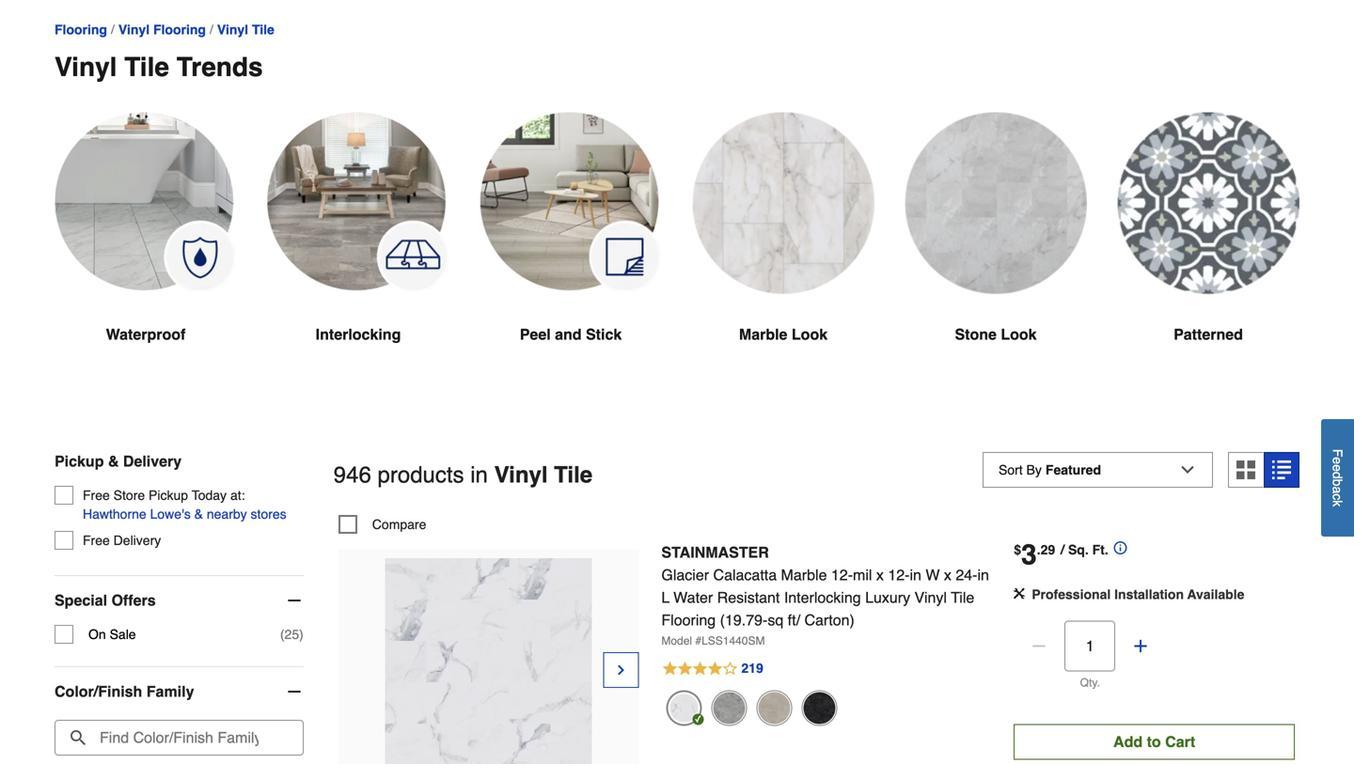 Task type: describe. For each thing, give the bounding box(es) containing it.
offers
[[111, 592, 156, 610]]

( 25 )
[[280, 627, 304, 643]]

special
[[55, 592, 107, 610]]

stone look link
[[905, 112, 1087, 396]]

0 horizontal spatial pickup
[[55, 453, 104, 470]]

add to cart button
[[1014, 725, 1295, 760]]

model
[[662, 635, 692, 648]]

946
[[334, 462, 371, 488]]

free for free store pickup today at:
[[83, 488, 110, 503]]

carton)
[[805, 612, 855, 629]]

Stepper number input field with increment and decrement buttons number field
[[1065, 621, 1116, 672]]

free for free delivery
[[83, 533, 110, 548]]

946 products in vinyl tile
[[334, 462, 593, 488]]

actual price $3.29 element
[[1014, 539, 1128, 571]]

0 horizontal spatial in
[[471, 462, 488, 488]]

to
[[1147, 734, 1161, 751]]

25
[[285, 627, 299, 643]]

(
[[280, 627, 285, 643]]

stone
[[955, 326, 997, 343]]

tile inside flooring / vinyl flooring / vinyl tile
[[252, 22, 275, 37]]

1 horizontal spatial /
[[210, 22, 213, 37]]

#
[[696, 635, 702, 648]]

marble look link
[[692, 112, 875, 396]]

1 12- from the left
[[831, 567, 853, 584]]

1 horizontal spatial pickup
[[149, 488, 188, 503]]

on sale
[[88, 627, 136, 643]]

sandstone image
[[757, 691, 792, 727]]

k
[[1331, 500, 1346, 507]]

0 horizontal spatial &
[[108, 453, 119, 470]]

nearby
[[207, 507, 247, 522]]

vinyl inside stainmaster glacier calacatta marble 12-mil x 12-in w x 24-in l water resistant interlocking luxury vinyl tile flooring (19.79-sq ft/ carton) model # lss1440sm
[[915, 589, 947, 607]]

color/finish family
[[55, 683, 194, 701]]

grid view image
[[1237, 461, 1256, 480]]

waterproof link
[[55, 112, 237, 396]]

look for stone look
[[1001, 326, 1037, 343]]

trends
[[177, 52, 263, 82]]

professional
[[1032, 587, 1111, 602]]

peel and stick link
[[480, 112, 662, 396]]

l
[[662, 589, 670, 607]]

w
[[926, 567, 940, 584]]

free store pickup today at:
[[83, 488, 245, 503]]

stainmaster glacier calacatta marble 12-mil x 12-in w x 24-in l water resistant interlocking luxury vinyl tile flooring (19.79-sq ft/ carton) model # lss1440sm
[[662, 544, 989, 648]]

special offers
[[55, 592, 156, 610]]

at:
[[230, 488, 245, 503]]

available
[[1188, 587, 1245, 602]]

color/finish family button
[[55, 668, 304, 717]]

flooring link
[[55, 22, 107, 37]]

& inside button
[[194, 507, 203, 522]]

a sitting area with gray stone-look luxury vinyl tile floors. image
[[267, 112, 450, 294]]

2 12- from the left
[[888, 567, 910, 584]]

peel and stick
[[520, 326, 622, 343]]

a section of gray stone-look luxury vinyl tile flooring. image
[[905, 112, 1087, 295]]

1 x from the left
[[877, 567, 884, 584]]

a section of luxury vinyl tile flooring with a white and gray floral pattern. image
[[1117, 112, 1300, 295]]

f
[[1331, 449, 1346, 457]]

2 horizontal spatial in
[[978, 567, 989, 584]]

4 stars image
[[662, 658, 764, 681]]

stainmaster
[[662, 544, 769, 561]]

minus image
[[285, 683, 304, 702]]

stores
[[251, 507, 287, 522]]

products
[[378, 462, 464, 488]]

2 x from the left
[[944, 567, 952, 584]]

a modern living room with gray peel-and-stick luxury vinyl tile floors. image
[[480, 112, 662, 294]]

ft/
[[788, 612, 800, 629]]

marble look
[[739, 326, 828, 343]]

waterproof
[[106, 326, 186, 343]]

a section of white marble-look luxury vinyl tile flooring with gray veining. image
[[692, 112, 875, 295]]

add
[[1114, 734, 1143, 751]]

vinyl tile trends
[[55, 52, 263, 82]]

sale
[[110, 627, 136, 643]]

tile inside stainmaster glacier calacatta marble 12-mil x 12-in w x 24-in l water resistant interlocking luxury vinyl tile flooring (19.79-sq ft/ carton) model # lss1440sm
[[951, 589, 975, 607]]

0 horizontal spatial flooring
[[55, 22, 107, 37]]

hawthorne lowe's & nearby stores
[[83, 507, 287, 522]]

3
[[1022, 539, 1037, 571]]

on
[[88, 627, 106, 643]]

patterned link
[[1117, 112, 1300, 396]]

family
[[147, 683, 194, 701]]

luxury
[[865, 589, 911, 607]]

hawthorne
[[83, 507, 146, 522]]

stick
[[586, 326, 622, 343]]

1 horizontal spatial in
[[910, 567, 922, 584]]

/ for flooring
[[111, 22, 115, 37]]

interlocking inside stainmaster glacier calacatta marble 12-mil x 12-in w x 24-in l water resistant interlocking luxury vinyl tile flooring (19.79-sq ft/ carton) model # lss1440sm
[[784, 589, 861, 607]]

chevron right image
[[614, 661, 629, 680]]

glacier
[[662, 567, 709, 584]]

219 button
[[662, 658, 992, 681]]

24-
[[956, 567, 978, 584]]

)
[[299, 627, 304, 643]]



Task type: vqa. For each thing, say whether or not it's contained in the screenshot.
Professional Installation Available
yes



Task type: locate. For each thing, give the bounding box(es) containing it.
water
[[674, 589, 713, 607]]

in
[[471, 462, 488, 488], [910, 567, 922, 584], [978, 567, 989, 584]]

minus image
[[285, 592, 304, 611], [1030, 637, 1049, 656]]

0 vertical spatial &
[[108, 453, 119, 470]]

0 vertical spatial delivery
[[123, 453, 182, 470]]

color/finish
[[55, 683, 142, 701]]

1 horizontal spatial x
[[944, 567, 952, 584]]

0 vertical spatial interlocking
[[316, 326, 401, 343]]

special offers button
[[55, 577, 304, 626]]

.29 / sq. ft.
[[1037, 543, 1109, 558]]

$
[[1014, 543, 1022, 558]]

1 horizontal spatial minus image
[[1030, 637, 1049, 656]]

f e e d b a c k button
[[1322, 419, 1354, 537]]

sq
[[768, 612, 784, 629]]

1 vertical spatial &
[[194, 507, 203, 522]]

2 look from the left
[[1001, 326, 1037, 343]]

0 horizontal spatial x
[[877, 567, 884, 584]]

2 e from the top
[[1331, 465, 1346, 472]]

12-
[[831, 567, 853, 584], [888, 567, 910, 584]]

/ for .29
[[1061, 543, 1065, 558]]

professional installation available
[[1032, 587, 1245, 602]]

a
[[1331, 487, 1346, 494]]

pickup
[[55, 453, 104, 470], [149, 488, 188, 503]]

0 horizontal spatial minus image
[[285, 592, 304, 611]]

12- up luxury
[[888, 567, 910, 584]]

installation
[[1115, 587, 1184, 602]]

pickup up hawthorne
[[55, 453, 104, 470]]

1 vertical spatial delivery
[[114, 533, 161, 548]]

gallery item 0 image
[[385, 559, 592, 765]]

store
[[114, 488, 145, 503]]

flooring down water
[[662, 612, 716, 629]]

x right the mil
[[877, 567, 884, 584]]

0 horizontal spatial interlocking
[[316, 326, 401, 343]]

1 e from the top
[[1331, 457, 1346, 465]]

/ left vinyl tile 'link'
[[210, 22, 213, 37]]

0 horizontal spatial look
[[792, 326, 828, 343]]

free delivery
[[83, 533, 161, 548]]

interlocking link
[[267, 112, 450, 396]]

$ 3
[[1014, 539, 1037, 571]]

& down today
[[194, 507, 203, 522]]

flooring left vinyl flooring link
[[55, 22, 107, 37]]

0 vertical spatial minus image
[[285, 592, 304, 611]]

and
[[555, 326, 582, 343]]

1 horizontal spatial &
[[194, 507, 203, 522]]

lss1440sm
[[702, 635, 765, 648]]

0 horizontal spatial /
[[111, 22, 115, 37]]

vinyl tile link
[[217, 22, 275, 37]]

minus image inside special offers button
[[285, 592, 304, 611]]

e up b
[[1331, 465, 1346, 472]]

free
[[83, 488, 110, 503], [83, 533, 110, 548]]

0 vertical spatial pickup
[[55, 453, 104, 470]]

c
[[1331, 494, 1346, 500]]

& up store on the bottom left
[[108, 453, 119, 470]]

flooring up vinyl tile trends
[[153, 22, 206, 37]]

1 look from the left
[[792, 326, 828, 343]]

e up the d
[[1331, 457, 1346, 465]]

0 vertical spatial free
[[83, 488, 110, 503]]

plus image
[[1132, 637, 1151, 656]]

list view image
[[1273, 461, 1291, 480]]

1 vertical spatial marble
[[781, 567, 827, 584]]

look
[[792, 326, 828, 343], [1001, 326, 1037, 343]]

assembly image
[[1014, 588, 1025, 600]]

pickup & delivery
[[55, 453, 182, 470]]

Find Color/Finish Family text field
[[55, 721, 304, 756]]

5013567223 element
[[338, 515, 426, 534]]

flooring
[[55, 22, 107, 37], [153, 22, 206, 37], [662, 612, 716, 629]]

d
[[1331, 472, 1346, 479]]

flooring / vinyl flooring / vinyl tile
[[55, 22, 275, 37]]

peel
[[520, 326, 551, 343]]

compare
[[372, 517, 426, 532]]

info image
[[1114, 542, 1128, 555]]

&
[[108, 453, 119, 470], [194, 507, 203, 522]]

add to cart
[[1114, 734, 1196, 751]]

look for marble look
[[792, 326, 828, 343]]

delivery
[[123, 453, 182, 470], [114, 533, 161, 548]]

in right products
[[471, 462, 488, 488]]

in left $ 3
[[978, 567, 989, 584]]

tile
[[252, 22, 275, 37], [124, 52, 169, 82], [554, 462, 593, 488], [951, 589, 975, 607]]

minus image left stepper number input field with increment and decrement buttons "number field"
[[1030, 637, 1049, 656]]

sq.
[[1068, 543, 1089, 558]]

minus image up '( 25 )'
[[285, 592, 304, 611]]

/ left sq.
[[1061, 543, 1065, 558]]

hawthorne lowe's & nearby stores button
[[83, 505, 287, 524]]

1 vertical spatial minus image
[[1030, 637, 1049, 656]]

/ right flooring link
[[111, 22, 115, 37]]

2 horizontal spatial flooring
[[662, 612, 716, 629]]

delivery down hawthorne
[[114, 533, 161, 548]]

onyx image
[[802, 691, 838, 727]]

1 vertical spatial free
[[83, 533, 110, 548]]

vinyl flooring link
[[118, 22, 206, 37]]

1 vertical spatial interlocking
[[784, 589, 861, 607]]

(19.79-
[[720, 612, 768, 629]]

1 horizontal spatial flooring
[[153, 22, 206, 37]]

marble inside stainmaster glacier calacatta marble 12-mil x 12-in w x 24-in l water resistant interlocking luxury vinyl tile flooring (19.79-sq ft/ carton) model # lss1440sm
[[781, 567, 827, 584]]

delivery up free store pickup today at:
[[123, 453, 182, 470]]

2 horizontal spatial /
[[1061, 543, 1065, 558]]

12- up carton)
[[831, 567, 853, 584]]

1 horizontal spatial look
[[1001, 326, 1037, 343]]

1 horizontal spatial interlocking
[[784, 589, 861, 607]]

2 free from the top
[[83, 533, 110, 548]]

1 vertical spatial pickup
[[149, 488, 188, 503]]

graystone image
[[711, 691, 747, 727]]

qty.
[[1080, 677, 1100, 690]]

stone look
[[955, 326, 1037, 343]]

219
[[742, 661, 764, 676]]

ft.
[[1093, 543, 1109, 558]]

flooring inside stainmaster glacier calacatta marble 12-mil x 12-in w x 24-in l water resistant interlocking luxury vinyl tile flooring (19.79-sq ft/ carton) model # lss1440sm
[[662, 612, 716, 629]]

interlocking inside interlocking "link"
[[316, 326, 401, 343]]

calacatta
[[713, 567, 777, 584]]

patterned
[[1174, 326, 1243, 343]]

lowe's
[[150, 507, 191, 522]]

free up hawthorne
[[83, 488, 110, 503]]

0 vertical spatial marble
[[739, 326, 788, 343]]

b
[[1331, 479, 1346, 487]]

resistant
[[717, 589, 780, 607]]

marble
[[739, 326, 788, 343], [781, 567, 827, 584]]

x
[[877, 567, 884, 584], [944, 567, 952, 584]]

vinyl
[[118, 22, 150, 37], [217, 22, 248, 37], [55, 52, 117, 82], [494, 462, 548, 488], [915, 589, 947, 607]]

glacier calacatta marble image
[[666, 691, 702, 727]]

a bathroom with marble-look luxury vinyl tile floors. image
[[55, 112, 237, 294]]

.29
[[1037, 543, 1056, 558]]

mil
[[853, 567, 872, 584]]

today
[[192, 488, 227, 503]]

1 free from the top
[[83, 488, 110, 503]]

interlocking
[[316, 326, 401, 343], [784, 589, 861, 607]]

free down hawthorne
[[83, 533, 110, 548]]

/
[[111, 22, 115, 37], [210, 22, 213, 37], [1061, 543, 1065, 558]]

cart
[[1166, 734, 1196, 751]]

e
[[1331, 457, 1346, 465], [1331, 465, 1346, 472]]

0 horizontal spatial 12-
[[831, 567, 853, 584]]

pickup up lowe's
[[149, 488, 188, 503]]

in left w
[[910, 567, 922, 584]]

/ inside actual price $3.29 element
[[1061, 543, 1065, 558]]

x right w
[[944, 567, 952, 584]]

f e e d b a c k
[[1331, 449, 1346, 507]]

1 horizontal spatial 12-
[[888, 567, 910, 584]]



